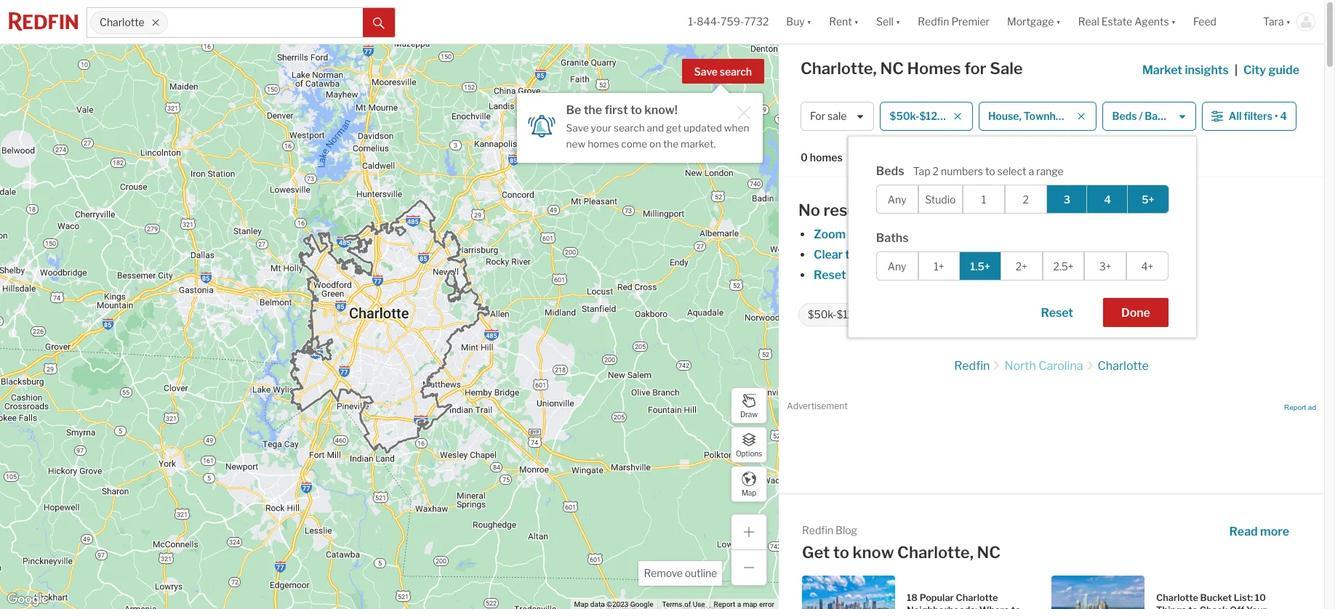 Task type: vqa. For each thing, say whether or not it's contained in the screenshot.
Report in button
yes



Task type: locate. For each thing, give the bounding box(es) containing it.
house, right remove $50k-$125k "image"
[[989, 110, 1022, 122]]

2 option group from the top
[[876, 252, 1169, 281]]

for sale
[[810, 110, 847, 122]]

redfin
[[918, 16, 950, 28], [955, 359, 990, 373], [802, 524, 834, 537]]

more inside zoom out clear the map boundary reset all filters or remove one of your filters below to see more homes
[[1125, 268, 1154, 282]]

1 horizontal spatial charlotte,
[[898, 543, 974, 562]]

market insights link
[[1143, 47, 1229, 79]]

report inside button
[[1285, 404, 1307, 412]]

your inside save your search and get updated when new homes come on the market.
[[591, 122, 612, 134]]

save up new
[[566, 122, 589, 134]]

north carolina link
[[1005, 359, 1084, 373]]

1 horizontal spatial $50k-$125k
[[890, 110, 951, 122]]

charlotte up things
[[1157, 593, 1199, 603]]

0 vertical spatial a
[[1029, 165, 1035, 178]]

1 vertical spatial map
[[574, 601, 589, 609]]

1 horizontal spatial $50k-
[[890, 110, 920, 122]]

redfin for redfin
[[955, 359, 990, 373]]

1 horizontal spatial a
[[1029, 165, 1035, 178]]

save search
[[694, 65, 752, 78]]

1 vertical spatial 4
[[1105, 193, 1111, 206]]

6 ▾ from the left
[[1287, 16, 1291, 28]]

save inside button
[[694, 65, 718, 78]]

1+ radio
[[918, 252, 960, 281]]

nc up 18 popular charlotte neighborhoods: where t
[[977, 543, 1001, 562]]

save inside save your search and get updated when new homes come on the market.
[[566, 122, 589, 134]]

3 ▾ from the left
[[896, 16, 901, 28]]

Studio checkbox
[[918, 185, 963, 214]]

advertisement
[[787, 401, 848, 412]]

1 horizontal spatial your
[[993, 268, 1018, 282]]

1 horizontal spatial $125k
[[920, 110, 951, 122]]

to right first
[[631, 103, 642, 117]]

sell ▾
[[877, 16, 901, 28]]

search up come
[[614, 122, 645, 134]]

remove charlotte image
[[152, 18, 160, 27]]

redfin left premier
[[918, 16, 950, 28]]

0 vertical spatial report
[[1285, 404, 1307, 412]]

more inside read more 'link'
[[1261, 525, 1290, 539]]

1 vertical spatial baths
[[876, 231, 909, 245]]

1
[[982, 193, 987, 206]]

submit search image
[[373, 17, 385, 29]]

homes
[[908, 59, 961, 78]]

charlotte, up '18 popular charlotte neighborhoods: where t' link
[[898, 543, 974, 562]]

2 inside option
[[1023, 193, 1029, 206]]

map inside zoom out clear the map boundary reset all filters or remove one of your filters below to see more homes
[[866, 248, 890, 262]]

1 horizontal spatial redfin
[[918, 16, 950, 28]]

done
[[1122, 306, 1151, 320]]

0 horizontal spatial map
[[574, 601, 589, 609]]

house, down below
[[1070, 309, 1103, 321]]

data
[[591, 601, 605, 609]]

0 vertical spatial redfin
[[918, 16, 950, 28]]

the right be
[[584, 103, 602, 117]]

0 horizontal spatial nc
[[881, 59, 904, 78]]

to left check
[[1189, 605, 1198, 610]]

▾ right buy
[[807, 16, 812, 28]]

1 horizontal spatial reset
[[1041, 306, 1074, 320]]

2 right "tap"
[[933, 165, 939, 178]]

2 vertical spatial homes
[[1156, 268, 1193, 282]]

one
[[957, 268, 977, 282]]

beds up any option
[[876, 164, 905, 178]]

1 vertical spatial save
[[566, 122, 589, 134]]

1 vertical spatial beds
[[876, 164, 905, 178]]

agents
[[1135, 16, 1169, 28]]

None search field
[[168, 8, 363, 37]]

1 horizontal spatial map
[[866, 248, 890, 262]]

save your search and get updated when new homes come on the market.
[[566, 122, 750, 150]]

1 horizontal spatial the
[[663, 138, 679, 150]]

0 horizontal spatial house,
[[989, 110, 1022, 122]]

filters left "2.5+"
[[1020, 268, 1052, 282]]

clear
[[814, 248, 843, 262]]

2 horizontal spatial redfin
[[955, 359, 990, 373]]

to left select in the top right of the page
[[986, 165, 996, 178]]

things
[[1157, 605, 1187, 610]]

option group
[[876, 185, 1170, 214], [876, 252, 1169, 281]]

tap
[[913, 165, 931, 178]]

google image
[[4, 591, 52, 610]]

market
[[1143, 63, 1183, 77]]

4 inside checkbox
[[1105, 193, 1111, 206]]

to left see on the right top of the page
[[1089, 268, 1101, 282]]

search down 759-
[[720, 65, 752, 78]]

a left the error
[[737, 601, 741, 609]]

0 vertical spatial map
[[866, 248, 890, 262]]

1 horizontal spatial more
[[1261, 525, 1290, 539]]

1 vertical spatial any
[[888, 260, 907, 272]]

0 horizontal spatial $50k-
[[808, 309, 837, 321]]

1 horizontal spatial of
[[980, 268, 991, 282]]

4 right •
[[1281, 110, 1288, 122]]

1 horizontal spatial report
[[1285, 404, 1307, 412]]

0 horizontal spatial 4
[[1105, 193, 1111, 206]]

redfin left north at right bottom
[[955, 359, 990, 373]]

2 any from the top
[[888, 260, 907, 272]]

charlotte inside charlotte bucket list: 10 things to check off you
[[1157, 593, 1199, 603]]

filters left •
[[1244, 110, 1273, 122]]

remove
[[913, 268, 954, 282]]

$50k-
[[890, 110, 920, 122], [808, 309, 837, 321]]

premier
[[952, 16, 990, 28]]

a inside dialog
[[1029, 165, 1035, 178]]

▾ right the mortgage
[[1057, 16, 1061, 28]]

1 ▾ from the left
[[807, 16, 812, 28]]

1 vertical spatial nc
[[977, 543, 1001, 562]]

all
[[1229, 110, 1242, 122]]

0 vertical spatial house,
[[989, 110, 1022, 122]]

0 horizontal spatial your
[[591, 122, 612, 134]]

1 vertical spatial house,
[[1070, 309, 1103, 321]]

0 horizontal spatial homes
[[588, 138, 619, 150]]

4 ▾ from the left
[[1057, 16, 1061, 28]]

0 horizontal spatial redfin
[[802, 524, 834, 537]]

the inside save your search and get updated when new homes come on the market.
[[663, 138, 679, 150]]

search inside save your search and get updated when new homes come on the market.
[[614, 122, 645, 134]]

come
[[621, 138, 648, 150]]

charlotte left remove charlotte image
[[100, 16, 144, 29]]

$50k-$125k left remove $50k-$125k "image"
[[890, 110, 951, 122]]

1 vertical spatial the
[[663, 138, 679, 150]]

18 popular charlotte neighborhoods: where t
[[907, 593, 1021, 610]]

0 vertical spatial 2
[[933, 165, 939, 178]]

nc
[[881, 59, 904, 78], [977, 543, 1001, 562]]

0
[[801, 152, 808, 164]]

3+ radio
[[1085, 252, 1127, 281]]

report left ad in the right of the page
[[1285, 404, 1307, 412]]

below
[[1054, 268, 1087, 282]]

of inside zoom out clear the map boundary reset all filters or remove one of your filters below to see more homes
[[980, 268, 991, 282]]

insights
[[1185, 63, 1229, 77]]

1 horizontal spatial nc
[[977, 543, 1001, 562]]

1 horizontal spatial search
[[720, 65, 752, 78]]

5+
[[1142, 193, 1155, 206]]

$50k- down "reset all filters" button
[[808, 309, 837, 321]]

filters down clear the map boundary button
[[863, 268, 896, 282]]

2 vertical spatial redfin
[[802, 524, 834, 537]]

report a map error link
[[714, 601, 775, 609]]

be
[[566, 103, 581, 117]]

all filters • 4 button
[[1202, 102, 1297, 131]]

$125k left remove $50k-$125k "image"
[[920, 110, 951, 122]]

2 horizontal spatial the
[[845, 248, 864, 262]]

▾ right rent
[[854, 16, 859, 28]]

new
[[566, 138, 586, 150]]

beds
[[1113, 110, 1137, 122], [876, 164, 905, 178]]

1 horizontal spatial save
[[694, 65, 718, 78]]

homes inside zoom out clear the map boundary reset all filters or remove one of your filters below to see more homes
[[1156, 268, 1193, 282]]

2 ▾ from the left
[[854, 16, 859, 28]]

charlotte, down rent
[[801, 59, 877, 78]]

charlotte inside 18 popular charlotte neighborhoods: where t
[[956, 593, 998, 603]]

2 horizontal spatial homes
[[1156, 268, 1193, 282]]

1+
[[934, 260, 945, 272]]

•
[[1275, 110, 1279, 122]]

range
[[1037, 165, 1064, 178]]

0 vertical spatial save
[[694, 65, 718, 78]]

map down options
[[742, 488, 757, 497]]

0 horizontal spatial reset
[[814, 268, 846, 282]]

0 vertical spatial of
[[980, 268, 991, 282]]

redfin inside button
[[918, 16, 950, 28]]

feed button
[[1185, 0, 1255, 44]]

1 vertical spatial $125k
[[837, 309, 866, 321]]

0 vertical spatial charlotte,
[[801, 59, 877, 78]]

reset down clear
[[814, 268, 846, 282]]

for
[[810, 110, 826, 122]]

1 any from the top
[[888, 193, 907, 206]]

save for save your search and get updated when new homes come on the market.
[[566, 122, 589, 134]]

report right use
[[714, 601, 736, 609]]

1 horizontal spatial homes
[[810, 152, 843, 164]]

beds left /
[[1113, 110, 1137, 122]]

map down out
[[866, 248, 890, 262]]

dialog
[[849, 137, 1197, 338]]

remove 1.5+ baths image
[[1038, 311, 1047, 319]]

more right read
[[1261, 525, 1290, 539]]

1 vertical spatial 2
[[1023, 193, 1029, 206]]

of right one
[[980, 268, 991, 282]]

search
[[720, 65, 752, 78], [614, 122, 645, 134]]

0 vertical spatial reset
[[814, 268, 846, 282]]

1 checkbox
[[963, 185, 1005, 214]]

map inside "button"
[[742, 488, 757, 497]]

0 horizontal spatial search
[[614, 122, 645, 134]]

0 vertical spatial your
[[591, 122, 612, 134]]

baths up clear the map boundary button
[[876, 231, 909, 245]]

to
[[631, 103, 642, 117], [986, 165, 996, 178], [1089, 268, 1101, 282], [834, 543, 850, 562], [1189, 605, 1198, 610]]

0 horizontal spatial 2
[[933, 165, 939, 178]]

baths
[[1145, 110, 1174, 122], [876, 231, 909, 245]]

0 horizontal spatial the
[[584, 103, 602, 117]]

1 vertical spatial map
[[743, 601, 758, 609]]

0 horizontal spatial a
[[737, 601, 741, 609]]

0 vertical spatial search
[[720, 65, 752, 78]]

house,
[[989, 110, 1022, 122], [1070, 309, 1103, 321]]

city guide link
[[1244, 62, 1303, 79]]

▾ for sell ▾
[[896, 16, 901, 28]]

house, inside "house, townhouse, other" button
[[989, 110, 1022, 122]]

on
[[650, 138, 661, 150]]

market insights | city guide
[[1143, 63, 1300, 77]]

of left use
[[685, 601, 691, 609]]

▾ for tara ▾
[[1287, 16, 1291, 28]]

1 vertical spatial $50k-$125k
[[808, 309, 866, 321]]

1 horizontal spatial house,
[[1070, 309, 1103, 321]]

terms of use
[[662, 601, 705, 609]]

save down 844-
[[694, 65, 718, 78]]

0 vertical spatial baths
[[1145, 110, 1174, 122]]

▾ right sell
[[896, 16, 901, 28]]

beds inside button
[[1113, 110, 1137, 122]]

updated
[[684, 122, 722, 134]]

redfin up get
[[802, 524, 834, 537]]

blog
[[836, 524, 858, 537]]

2 vertical spatial the
[[845, 248, 864, 262]]

1 horizontal spatial map
[[742, 488, 757, 497]]

0 vertical spatial option group
[[876, 185, 1170, 214]]

city
[[1244, 63, 1267, 77]]

map
[[866, 248, 890, 262], [743, 601, 758, 609]]

1 vertical spatial option group
[[876, 252, 1169, 281]]

1-844-759-7732
[[688, 16, 769, 28]]

0 vertical spatial $50k-
[[890, 110, 920, 122]]

map left data on the left of the page
[[574, 601, 589, 609]]

your
[[591, 122, 612, 134], [993, 268, 1018, 282]]

0 vertical spatial map
[[742, 488, 757, 497]]

4 inside button
[[1281, 110, 1288, 122]]

any left studio
[[888, 193, 907, 206]]

$125k down all at the top of page
[[837, 309, 866, 321]]

report ad button
[[1285, 404, 1317, 415]]

$50k- down charlotte, nc homes for sale
[[890, 110, 920, 122]]

0 vertical spatial beds
[[1113, 110, 1137, 122]]

done button
[[1103, 298, 1169, 327]]

studio
[[925, 193, 956, 206]]

all
[[849, 268, 861, 282]]

0 horizontal spatial beds
[[876, 164, 905, 178]]

0 vertical spatial more
[[1125, 268, 1154, 282]]

all filters • 4
[[1229, 110, 1288, 122]]

search inside button
[[720, 65, 752, 78]]

a left range
[[1029, 165, 1035, 178]]

get to know charlotte, nc
[[802, 543, 1001, 562]]

1 vertical spatial your
[[993, 268, 1018, 282]]

bucket
[[1201, 593, 1232, 603]]

the right on
[[663, 138, 679, 150]]

1 vertical spatial report
[[714, 601, 736, 609]]

north
[[1005, 359, 1036, 373]]

rent ▾ button
[[829, 0, 859, 44]]

homes right 0
[[810, 152, 843, 164]]

2 horizontal spatial filters
[[1244, 110, 1273, 122]]

1 vertical spatial redfin
[[955, 359, 990, 373]]

house, townhouse, other
[[989, 110, 1112, 122]]

homes right new
[[588, 138, 619, 150]]

homes right 4+
[[1156, 268, 1193, 282]]

0 vertical spatial the
[[584, 103, 602, 117]]

any left remove
[[888, 260, 907, 272]]

townhouse...
[[1105, 309, 1165, 321]]

map left the error
[[743, 601, 758, 609]]

options
[[736, 449, 762, 458]]

1 vertical spatial reset
[[1041, 306, 1074, 320]]

beds inside dialog
[[876, 164, 905, 178]]

charlotte,
[[801, 59, 877, 78], [898, 543, 974, 562]]

1 vertical spatial search
[[614, 122, 645, 134]]

$50k-$125k down all at the top of page
[[808, 309, 866, 321]]

759-
[[721, 16, 744, 28]]

the up all at the top of page
[[845, 248, 864, 262]]

reset down below
[[1041, 306, 1074, 320]]

your inside zoom out clear the map boundary reset all filters or remove one of your filters below to see more homes
[[993, 268, 1018, 282]]

house, townhouse...
[[1070, 309, 1165, 321]]

save search button
[[682, 59, 765, 84]]

0 vertical spatial homes
[[588, 138, 619, 150]]

dialog containing beds
[[849, 137, 1197, 338]]

0 horizontal spatial save
[[566, 122, 589, 134]]

2+ radio
[[1001, 252, 1043, 281]]

sell
[[877, 16, 894, 28]]

0 vertical spatial any
[[888, 193, 907, 206]]

0 vertical spatial 4
[[1281, 110, 1288, 122]]

4 checkbox
[[1087, 185, 1129, 214]]

2 down select in the top right of the page
[[1023, 193, 1029, 206]]

1 vertical spatial more
[[1261, 525, 1290, 539]]

the
[[584, 103, 602, 117], [663, 138, 679, 150], [845, 248, 864, 262]]

0 horizontal spatial of
[[685, 601, 691, 609]]

1 option group from the top
[[876, 185, 1170, 214]]

1 horizontal spatial baths
[[1145, 110, 1174, 122]]

baths right /
[[1145, 110, 1174, 122]]

▾ right agents
[[1172, 16, 1176, 28]]

charlotte up the where at the right of the page
[[956, 593, 998, 603]]

1 vertical spatial a
[[737, 601, 741, 609]]

1 horizontal spatial 4
[[1281, 110, 1288, 122]]

nc left homes
[[881, 59, 904, 78]]

your right 1.5+
[[993, 268, 1018, 282]]

neighborhoods:
[[907, 605, 978, 610]]

1 horizontal spatial 2
[[1023, 193, 1029, 206]]

4 right 3
[[1105, 193, 1111, 206]]

18 popular charlotte neighborhoods: where t link
[[802, 576, 1034, 610]]

Any radio
[[876, 252, 918, 281]]

draw
[[741, 410, 758, 419]]

baths inside the beds / baths button
[[1145, 110, 1174, 122]]

reset
[[814, 268, 846, 282], [1041, 306, 1074, 320]]

your down first
[[591, 122, 612, 134]]

more right see on the right top of the page
[[1125, 268, 1154, 282]]

any for 1+
[[888, 260, 907, 272]]

▾ right tara
[[1287, 16, 1291, 28]]



Task type: describe. For each thing, give the bounding box(es) containing it.
house, townhouse, other button
[[979, 102, 1112, 131]]

4+ radio
[[1127, 252, 1169, 281]]

mortgage
[[1007, 16, 1054, 28]]

Any checkbox
[[876, 185, 918, 214]]

homes inside save your search and get updated when new homes come on the market.
[[588, 138, 619, 150]]

ad region
[[787, 413, 1317, 478]]

reset button
[[1023, 298, 1092, 327]]

any for studio
[[888, 193, 907, 206]]

report for report ad
[[1285, 404, 1307, 412]]

market.
[[681, 138, 716, 150]]

buy ▾ button
[[778, 0, 821, 44]]

redfin for redfin premier
[[918, 16, 950, 28]]

rent ▾
[[829, 16, 859, 28]]

use
[[693, 601, 705, 609]]

out
[[848, 228, 867, 242]]

mortgage ▾ button
[[1007, 0, 1061, 44]]

0 horizontal spatial filters
[[863, 268, 896, 282]]

buy ▾ button
[[787, 0, 812, 44]]

zoom out button
[[813, 228, 868, 242]]

sell ▾ button
[[868, 0, 910, 44]]

1.5+ radio
[[960, 252, 1002, 281]]

feed
[[1194, 16, 1217, 28]]

redfin link
[[955, 359, 990, 373]]

2.5+ radio
[[1043, 252, 1085, 281]]

draw button
[[731, 388, 767, 424]]

be the first to know!
[[566, 103, 678, 117]]

buy ▾
[[787, 16, 812, 28]]

▾ for buy ▾
[[807, 16, 812, 28]]

/
[[1139, 110, 1143, 122]]

1 vertical spatial charlotte,
[[898, 543, 974, 562]]

charlotte bucket list: 10 things to check off you link
[[1052, 576, 1284, 610]]

map button
[[731, 466, 767, 503]]

outline
[[685, 567, 717, 580]]

▾ for mortgage ▾
[[1057, 16, 1061, 28]]

1-844-759-7732 link
[[688, 16, 769, 28]]

filters inside all filters • 4 button
[[1244, 110, 1273, 122]]

error
[[759, 601, 775, 609]]

house, for house, townhouse...
[[1070, 309, 1103, 321]]

beds / baths button
[[1103, 102, 1197, 131]]

guide
[[1269, 63, 1300, 77]]

carolina
[[1039, 359, 1084, 373]]

0 horizontal spatial charlotte,
[[801, 59, 877, 78]]

google
[[631, 601, 654, 609]]

|
[[1235, 63, 1238, 77]]

$50k-$125k inside button
[[890, 110, 951, 122]]

5+ checkbox
[[1128, 185, 1170, 214]]

house, for house, townhouse, other
[[989, 110, 1022, 122]]

report for report a map error
[[714, 601, 736, 609]]

1 vertical spatial homes
[[810, 152, 843, 164]]

5 ▾ from the left
[[1172, 16, 1176, 28]]

list:
[[1234, 593, 1253, 603]]

redfin for redfin blog
[[802, 524, 834, 537]]

to down blog
[[834, 543, 850, 562]]

and
[[647, 122, 664, 134]]

remove $50k-$125k image
[[954, 112, 962, 121]]

real estate agents ▾ button
[[1070, 0, 1185, 44]]

2.5+
[[1054, 260, 1074, 272]]

remove
[[644, 567, 683, 580]]

redfin premier
[[918, 16, 990, 28]]

select
[[998, 165, 1027, 178]]

reset all filters button
[[813, 268, 897, 282]]

0 vertical spatial nc
[[881, 59, 904, 78]]

sale
[[990, 59, 1023, 78]]

rent
[[829, 16, 852, 28]]

map for map data ©2023 google
[[574, 601, 589, 609]]

mortgage ▾ button
[[999, 0, 1070, 44]]

for sale button
[[801, 102, 875, 131]]

north carolina
[[1005, 359, 1084, 373]]

to inside zoom out clear the map boundary reset all filters or remove one of your filters below to see more homes
[[1089, 268, 1101, 282]]

sell ▾ button
[[877, 0, 901, 44]]

mortgage ▾
[[1007, 16, 1061, 28]]

real
[[1079, 16, 1100, 28]]

report ad
[[1285, 404, 1317, 412]]

other
[[1084, 110, 1112, 122]]

sale
[[828, 110, 847, 122]]

read
[[1230, 525, 1258, 539]]

0 horizontal spatial map
[[743, 601, 758, 609]]

or
[[899, 268, 910, 282]]

remove house, townhouse, other image
[[1078, 112, 1086, 121]]

no results
[[799, 201, 876, 220]]

get
[[666, 122, 682, 134]]

first
[[605, 103, 628, 117]]

0 horizontal spatial $50k-$125k
[[808, 309, 866, 321]]

no
[[799, 201, 820, 220]]

reset inside button
[[1041, 306, 1074, 320]]

save for save search
[[694, 65, 718, 78]]

redfin blog
[[802, 524, 858, 537]]

be the first to know! dialog
[[517, 84, 763, 163]]

report a map error
[[714, 601, 775, 609]]

$50k- inside button
[[890, 110, 920, 122]]

beds for beds
[[876, 164, 905, 178]]

2 checkbox
[[1005, 185, 1047, 214]]

terms
[[662, 601, 683, 609]]

3 checkbox
[[1046, 185, 1088, 214]]

get
[[802, 543, 830, 562]]

results
[[824, 201, 876, 220]]

0 horizontal spatial $125k
[[837, 309, 866, 321]]

charlotte down the "house, townhouse..."
[[1098, 359, 1149, 373]]

7732
[[744, 16, 769, 28]]

real estate agents ▾
[[1079, 16, 1176, 28]]

1-
[[688, 16, 697, 28]]

to inside charlotte bucket list: 10 things to check off you
[[1189, 605, 1198, 610]]

1 vertical spatial $50k-
[[808, 309, 837, 321]]

map region
[[0, 0, 929, 610]]

the inside zoom out clear the map boundary reset all filters or remove one of your filters below to see more homes
[[845, 248, 864, 262]]

where
[[980, 605, 1010, 610]]

off
[[1230, 605, 1245, 610]]

18
[[907, 593, 918, 603]]

boundary
[[892, 248, 944, 262]]

charlotte, nc homes for sale
[[801, 59, 1023, 78]]

©2023
[[607, 601, 629, 609]]

1 horizontal spatial filters
[[1020, 268, 1052, 282]]

check
[[1200, 605, 1228, 610]]

1 vertical spatial of
[[685, 601, 691, 609]]

$125k inside button
[[920, 110, 951, 122]]

beds for beds / baths
[[1113, 110, 1137, 122]]

for
[[965, 59, 987, 78]]

0 horizontal spatial baths
[[876, 231, 909, 245]]

map for map
[[742, 488, 757, 497]]

to inside dialog
[[631, 103, 642, 117]]

townhouse,
[[1024, 110, 1082, 122]]

tara
[[1264, 16, 1284, 28]]

▾ for rent ▾
[[854, 16, 859, 28]]

options button
[[731, 427, 767, 463]]

know!
[[645, 103, 678, 117]]

ad
[[1309, 404, 1317, 412]]

reset inside zoom out clear the map boundary reset all filters or remove one of your filters below to see more homes
[[814, 268, 846, 282]]



